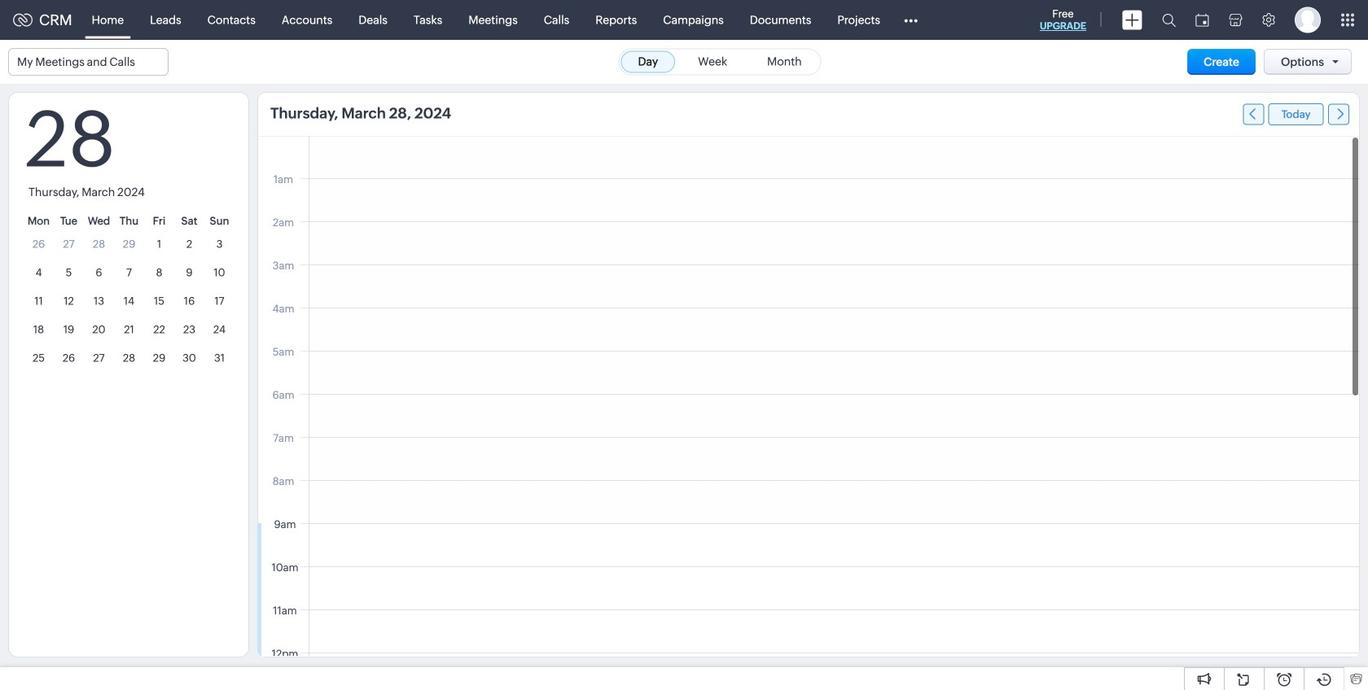 Task type: vqa. For each thing, say whether or not it's contained in the screenshot.
Help image
no



Task type: describe. For each thing, give the bounding box(es) containing it.
profile element
[[1286, 0, 1331, 40]]

search image
[[1163, 13, 1176, 27]]

Other Modules field
[[894, 7, 929, 33]]

logo image
[[13, 13, 33, 26]]



Task type: locate. For each thing, give the bounding box(es) containing it.
create menu image
[[1123, 10, 1143, 30]]

calendar image
[[1196, 13, 1210, 26]]

search element
[[1153, 0, 1186, 40]]

profile image
[[1295, 7, 1321, 33]]

create menu element
[[1113, 0, 1153, 40]]



